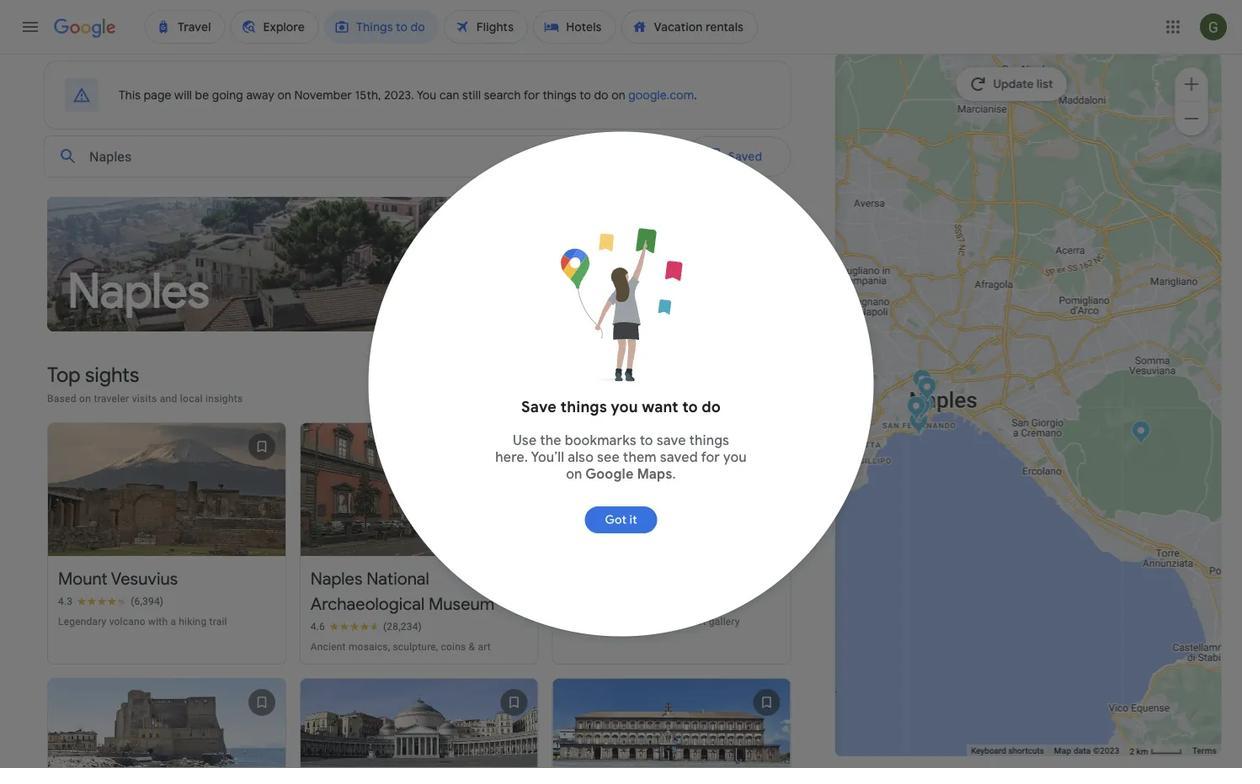 Task type: locate. For each thing, give the bounding box(es) containing it.
to left the save on the bottom
[[640, 432, 653, 449]]

.
[[694, 88, 697, 103], [672, 466, 676, 483]]

castel nuovo image
[[915, 395, 935, 422]]

november
[[294, 88, 352, 103]]

royal palace of naples image
[[911, 398, 930, 426]]

saved
[[728, 149, 762, 164]]

archaeological
[[311, 594, 425, 615]]

museum
[[429, 594, 495, 615]]

1 vertical spatial art
[[478, 642, 491, 653]]

1 horizontal spatial to
[[640, 432, 653, 449]]

vesuvius
[[111, 568, 178, 590]]

here.
[[495, 449, 528, 466]]

to left google.com
[[580, 88, 591, 103]]

1 vertical spatial naples
[[311, 568, 363, 590]]

things up bookmarks
[[560, 398, 607, 416]]

local
[[180, 393, 203, 405]]

medieval
[[609, 616, 651, 628]]

google.com link
[[628, 88, 694, 103]]

on
[[277, 88, 291, 103], [612, 88, 626, 103], [79, 393, 91, 405], [566, 466, 582, 483]]

naples for naples
[[67, 261, 209, 321]]

keyboard shortcuts
[[971, 747, 1044, 757]]

trail
[[209, 616, 227, 628]]

google
[[586, 466, 634, 483]]

imposing medieval castle & art gallery
[[563, 616, 740, 628]]

& right coins
[[469, 642, 475, 653]]

on right you'll
[[566, 466, 582, 483]]

4.3
[[58, 596, 73, 608]]

be
[[195, 88, 209, 103]]

mosaics,
[[349, 642, 390, 653]]

to inside the use the bookmarks to save things here. you'll also see them saved for you on
[[640, 432, 653, 449]]

2 vertical spatial things
[[689, 432, 729, 449]]

gallery
[[709, 616, 740, 628]]

1 vertical spatial .
[[672, 466, 676, 483]]

1 horizontal spatial &
[[684, 616, 691, 628]]

will
[[174, 88, 192, 103]]

volcano
[[109, 616, 146, 628]]

0 vertical spatial to
[[580, 88, 591, 103]]

0 horizontal spatial naples
[[67, 261, 209, 321]]

imposing
[[563, 616, 606, 628]]

naples inside the naples national archaeological museum
[[311, 568, 363, 590]]

do left google.com link
[[594, 88, 609, 103]]

list inside top sights region
[[40, 416, 798, 769]]

search
[[484, 88, 521, 103]]

. up saved link
[[694, 88, 697, 103]]

want
[[642, 398, 679, 416]]

0 vertical spatial for
[[524, 88, 540, 103]]

art left gallery at the bottom of the page
[[693, 616, 706, 628]]

you inside the use the bookmarks to save things here. you'll also see them saved for you on
[[723, 449, 747, 466]]

keyboard shortcuts button
[[971, 746, 1044, 758]]

use the bookmarks to save things here. you'll also see them saved for you on
[[495, 432, 747, 483]]

for
[[524, 88, 540, 103], [701, 449, 720, 466]]

saved link
[[686, 136, 791, 177]]

legendary volcano with a hiking trail
[[58, 616, 227, 628]]

on right based
[[79, 393, 91, 405]]

art right coins
[[478, 642, 491, 653]]

1 vertical spatial to
[[682, 398, 698, 416]]

the
[[540, 432, 562, 449]]

2 vertical spatial to
[[640, 432, 653, 449]]

ancient mosaics, sculpture, coins & art
[[311, 642, 491, 653]]

things right the save on the bottom
[[689, 432, 729, 449]]

1 horizontal spatial .
[[694, 88, 697, 103]]

saved
[[660, 449, 698, 466]]

15th,
[[355, 88, 381, 103]]

0 vertical spatial naples
[[67, 261, 209, 321]]

sansevero chapel museum image
[[918, 377, 937, 405]]

for right saved
[[701, 449, 720, 466]]

coins
[[441, 642, 466, 653]]

you'll
[[531, 449, 564, 466]]

& right castle
[[684, 616, 691, 628]]

you
[[417, 88, 437, 103]]

list
[[40, 416, 798, 769]]

0 vertical spatial art
[[693, 616, 706, 628]]

on left google.com link
[[612, 88, 626, 103]]

km
[[1137, 747, 1148, 757]]

list containing mount vesuvius
[[40, 416, 798, 769]]

do right want
[[702, 398, 721, 416]]

legendary
[[58, 616, 107, 628]]

for right search
[[524, 88, 540, 103]]

zoom in map image
[[1182, 74, 1202, 94]]

1 vertical spatial things
[[560, 398, 607, 416]]

san carlo theatre image
[[912, 395, 931, 423]]

1 vertical spatial for
[[701, 449, 720, 466]]

list
[[1037, 77, 1053, 92]]

&
[[684, 616, 691, 628], [469, 642, 475, 653]]

away
[[246, 88, 275, 103]]

and
[[160, 393, 177, 405]]

to right want
[[682, 398, 698, 416]]

. down the save on the bottom
[[672, 466, 676, 483]]

shortcuts
[[1008, 747, 1044, 757]]

0 horizontal spatial you
[[611, 398, 638, 416]]

(28,234)
[[383, 621, 422, 633]]

0 horizontal spatial do
[[594, 88, 609, 103]]

2 km button
[[1125, 745, 1187, 758]]

see
[[597, 449, 620, 466]]

you left want
[[611, 398, 638, 416]]

1 horizontal spatial art
[[693, 616, 706, 628]]

2023.
[[384, 88, 414, 103]]

art
[[693, 616, 706, 628], [478, 642, 491, 653]]

got it
[[605, 513, 637, 528]]

to
[[580, 88, 591, 103], [682, 398, 698, 416], [640, 432, 653, 449]]

terms link
[[1192, 747, 1217, 757]]

things inside the use the bookmarks to save things here. you'll also see them saved for you on
[[689, 432, 729, 449]]

©2023
[[1093, 747, 1120, 757]]

things
[[543, 88, 577, 103], [560, 398, 607, 416], [689, 432, 729, 449]]

you right saved
[[723, 449, 747, 466]]

mount vesuvius image
[[1132, 421, 1151, 448]]

0 vertical spatial things
[[543, 88, 577, 103]]

1 horizontal spatial for
[[701, 449, 720, 466]]

(6,394)
[[131, 596, 164, 608]]

1 vertical spatial do
[[702, 398, 721, 416]]

mount vesuvius
[[58, 568, 178, 590]]

1 vertical spatial you
[[723, 449, 747, 466]]

1 vertical spatial &
[[469, 642, 475, 653]]

this
[[119, 88, 141, 103]]

you
[[611, 398, 638, 416], [723, 449, 747, 466]]

with
[[148, 616, 168, 628]]

ancient
[[311, 642, 346, 653]]

1 horizontal spatial you
[[723, 449, 747, 466]]

naples
[[67, 261, 209, 321], [311, 568, 363, 590]]

do
[[594, 88, 609, 103], [702, 398, 721, 416]]

things right search
[[543, 88, 577, 103]]

1 horizontal spatial naples
[[311, 568, 363, 590]]

2 horizontal spatial to
[[682, 398, 698, 416]]

zoom out map image
[[1182, 108, 1202, 129]]

naples for naples national archaeological museum
[[311, 568, 363, 590]]

0 vertical spatial do
[[594, 88, 609, 103]]



Task type: vqa. For each thing, say whether or not it's contained in the screenshot.
Point, in the left top of the page
no



Task type: describe. For each thing, give the bounding box(es) containing it.
traveler
[[94, 393, 129, 405]]

terms
[[1192, 747, 1217, 757]]

got
[[605, 513, 627, 528]]

it
[[629, 513, 637, 528]]

0 horizontal spatial &
[[469, 642, 475, 653]]

data
[[1074, 747, 1091, 757]]

map
[[1054, 747, 1071, 757]]

2
[[1130, 747, 1135, 757]]

for inside the use the bookmarks to save things here. you'll also see them saved for you on
[[701, 449, 720, 466]]

update list button
[[956, 67, 1067, 101]]

2 km
[[1130, 747, 1150, 757]]

map region
[[692, 0, 1242, 769]]

top sights based on traveler visits and local insights
[[47, 363, 243, 405]]

save
[[521, 398, 557, 416]]

maps
[[637, 466, 672, 483]]

0 vertical spatial .
[[694, 88, 697, 103]]

0 vertical spatial &
[[684, 616, 691, 628]]

on right away
[[277, 88, 291, 103]]

naples national archaeological museum image
[[913, 369, 932, 397]]

national
[[367, 568, 429, 590]]

naples national archaeological museum
[[311, 568, 495, 615]]

top sights region
[[30, 349, 798, 769]]

save things you want to do
[[521, 398, 721, 416]]

bookmarks
[[565, 432, 636, 449]]

use
[[513, 432, 537, 449]]

a
[[170, 616, 176, 628]]

update list
[[993, 77, 1053, 92]]

also
[[568, 449, 594, 466]]

4.6
[[311, 621, 325, 633]]

0 horizontal spatial art
[[478, 642, 491, 653]]

got it button
[[585, 500, 657, 541]]

sights
[[85, 363, 139, 388]]

on inside top sights based on traveler visits and local insights
[[79, 393, 91, 405]]

page
[[144, 88, 171, 103]]

can
[[440, 88, 459, 103]]

save
[[657, 432, 686, 449]]

sculpture,
[[393, 642, 438, 653]]

4.3 out of 5 stars from 6,394 reviews image
[[58, 595, 164, 609]]

google maps .
[[586, 466, 676, 483]]

based
[[47, 393, 76, 405]]

piazza del plebiscito image
[[910, 399, 929, 427]]

still
[[462, 88, 481, 103]]

ovo castle image
[[909, 411, 929, 438]]

napoli sotterranea guided authorized tour image
[[907, 396, 926, 424]]

0 vertical spatial you
[[611, 398, 638, 416]]

google.com
[[628, 88, 694, 103]]

mount
[[58, 568, 108, 590]]

visits
[[132, 393, 157, 405]]

1 horizontal spatial do
[[702, 398, 721, 416]]

4.6 out of 5 stars from 28,234 reviews image
[[311, 621, 422, 634]]

going
[[212, 88, 243, 103]]

this page will be going away on november 15th, 2023. you can still search for things to do on google.com .
[[119, 88, 697, 103]]

on inside the use the bookmarks to save things here. you'll also see them saved for you on
[[566, 466, 582, 483]]

0 horizontal spatial to
[[580, 88, 591, 103]]

imposing medieval castle & art gallery link
[[553, 424, 790, 664]]

castle
[[653, 616, 682, 628]]

map data ©2023
[[1054, 747, 1120, 757]]

keyboard
[[971, 747, 1006, 757]]

them
[[623, 449, 657, 466]]

insights
[[206, 393, 243, 405]]

0 horizontal spatial for
[[524, 88, 540, 103]]

top
[[47, 363, 80, 388]]

hiking
[[179, 616, 207, 628]]

update
[[993, 77, 1034, 92]]

0 horizontal spatial .
[[672, 466, 676, 483]]



